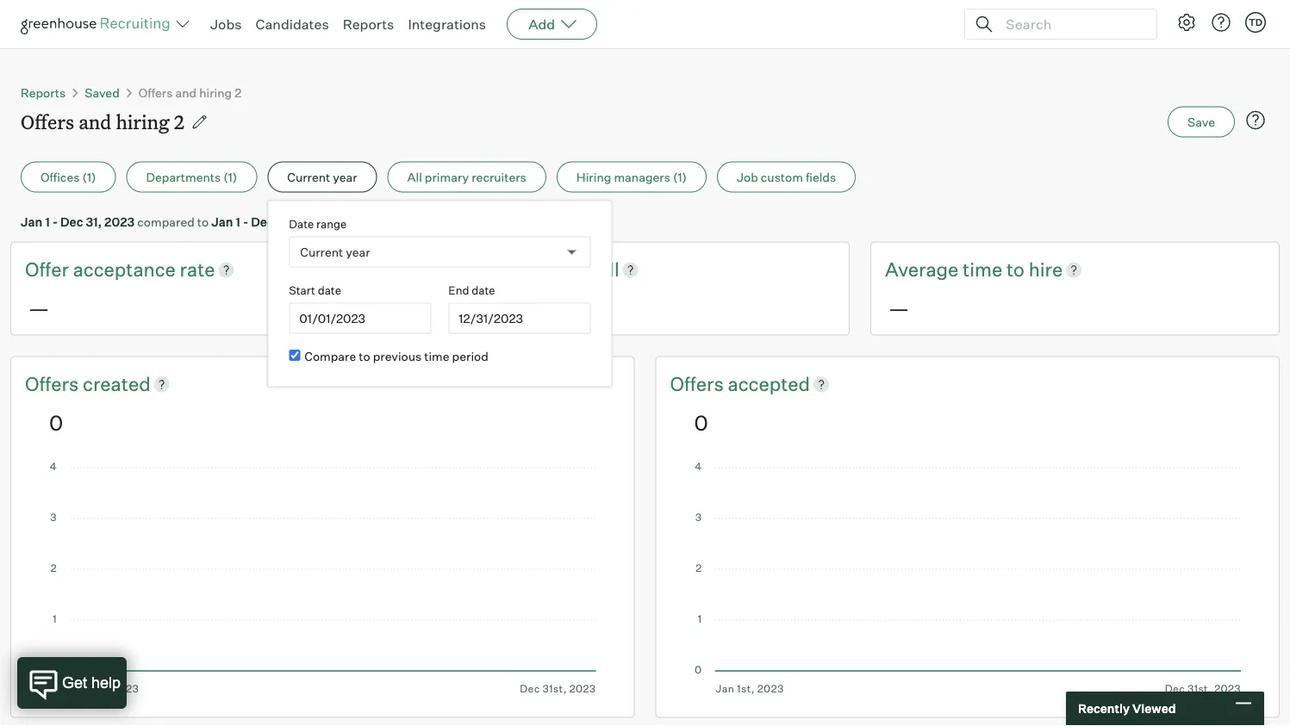 Task type: locate. For each thing, give the bounding box(es) containing it.
all primary recruiters button
[[388, 162, 546, 193]]

1 horizontal spatial xychart image
[[694, 463, 1241, 696]]

primary
[[425, 169, 469, 184]]

integrations link
[[408, 16, 486, 33]]

0 horizontal spatial 31,
[[86, 215, 102, 230]]

— for hire
[[889, 296, 910, 321]]

reports link
[[343, 16, 394, 33], [21, 85, 66, 100]]

job custom fields button
[[717, 162, 856, 193]]

1 vertical spatial hiring
[[116, 109, 170, 134]]

0 horizontal spatial and
[[79, 109, 111, 134]]

average time to
[[455, 258, 599, 281], [885, 258, 1029, 281]]

1 0 from the left
[[49, 410, 63, 436]]

departments (1)
[[146, 169, 237, 184]]

31, left 2022
[[276, 215, 293, 230]]

current down date range
[[300, 244, 343, 259]]

1 horizontal spatial -
[[243, 215, 249, 230]]

current
[[287, 169, 330, 184], [300, 244, 343, 259]]

31, left 2023
[[86, 215, 102, 230]]

2
[[235, 85, 242, 100], [174, 109, 185, 134]]

- down 'offices'
[[52, 215, 58, 230]]

average for fill
[[455, 258, 529, 281]]

1 horizontal spatial average link
[[885, 256, 963, 283]]

offers and hiring 2 down 'saved'
[[21, 109, 185, 134]]

offices
[[41, 169, 80, 184]]

to link
[[577, 256, 599, 283], [1007, 256, 1029, 283]]

end date
[[449, 284, 495, 297]]

dec
[[60, 215, 83, 230], [251, 215, 274, 230]]

recently
[[1078, 702, 1130, 717]]

td button
[[1242, 9, 1270, 36]]

1 down 'offices'
[[45, 215, 50, 230]]

year down range
[[346, 244, 370, 259]]

range
[[316, 217, 347, 231]]

offers link for accepted
[[670, 371, 728, 397]]

1 horizontal spatial date
[[472, 284, 495, 297]]

1 31, from the left
[[86, 215, 102, 230]]

hiring down saved link
[[116, 109, 170, 134]]

0 horizontal spatial 1
[[45, 215, 50, 230]]

and up edit icon at left top
[[175, 85, 197, 100]]

1 offers link from the left
[[25, 371, 83, 397]]

1 horizontal spatial 1
[[236, 215, 241, 230]]

— for fill
[[459, 296, 479, 321]]

compare
[[305, 349, 356, 364]]

1 vertical spatial current year
[[300, 244, 370, 259]]

0 horizontal spatial to link
[[577, 256, 599, 283]]

0 vertical spatial current
[[287, 169, 330, 184]]

average
[[455, 258, 529, 281], [885, 258, 959, 281]]

(1) right managers
[[673, 169, 687, 184]]

—
[[28, 296, 49, 321], [459, 296, 479, 321], [889, 296, 910, 321]]

reports for topmost reports link
[[343, 16, 394, 33]]

hiring
[[199, 85, 232, 100], [116, 109, 170, 134]]

jan up offer
[[21, 215, 42, 230]]

31,
[[86, 215, 102, 230], [276, 215, 293, 230]]

offers and hiring 2 link
[[139, 85, 242, 100]]

1 vertical spatial reports link
[[21, 85, 66, 100]]

0 vertical spatial offers and hiring 2
[[139, 85, 242, 100]]

date for start date
[[318, 284, 341, 297]]

time link left hire link
[[963, 256, 1007, 283]]

reports link right the candidates
[[343, 16, 394, 33]]

2 jan from the left
[[211, 215, 233, 230]]

year
[[333, 169, 357, 184], [346, 244, 370, 259]]

1 to link from the left
[[577, 256, 599, 283]]

2 xychart image from the left
[[694, 463, 1241, 696]]

(1)
[[82, 169, 96, 184], [223, 169, 237, 184], [673, 169, 687, 184]]

offices (1)
[[41, 169, 96, 184]]

0 horizontal spatial -
[[52, 215, 58, 230]]

current inside button
[[287, 169, 330, 184]]

12/31/2023
[[459, 311, 523, 326]]

0 vertical spatial reports link
[[343, 16, 394, 33]]

0 vertical spatial hiring
[[199, 85, 232, 100]]

1 horizontal spatial 2
[[235, 85, 242, 100]]

date
[[289, 217, 314, 231]]

1 - from the left
[[52, 215, 58, 230]]

0 horizontal spatial reports
[[21, 85, 66, 100]]

0 horizontal spatial dec
[[60, 215, 83, 230]]

dec down offices (1) button
[[60, 215, 83, 230]]

-
[[52, 215, 58, 230], [243, 215, 249, 230]]

year up range
[[333, 169, 357, 184]]

2 horizontal spatial time
[[963, 258, 1003, 281]]

2 0 from the left
[[694, 410, 708, 436]]

1 horizontal spatial average time to
[[885, 258, 1029, 281]]

0 horizontal spatial average
[[455, 258, 529, 281]]

jan up rate
[[211, 215, 233, 230]]

0 horizontal spatial 2
[[174, 109, 185, 134]]

end
[[449, 284, 469, 297]]

(1) inside button
[[223, 169, 237, 184]]

1 (1) from the left
[[82, 169, 96, 184]]

current year button
[[268, 162, 377, 193]]

0 horizontal spatial time link
[[533, 256, 577, 283]]

offer
[[25, 258, 69, 281]]

candidates
[[256, 16, 329, 33]]

1 horizontal spatial (1)
[[223, 169, 237, 184]]

2 average link from the left
[[885, 256, 963, 283]]

2 time link from the left
[[963, 256, 1007, 283]]

time for fill
[[533, 258, 573, 281]]

average link for fill
[[455, 256, 533, 283]]

1 horizontal spatial 31,
[[276, 215, 293, 230]]

0 vertical spatial year
[[333, 169, 357, 184]]

0 horizontal spatial 0
[[49, 410, 63, 436]]

jan
[[21, 215, 42, 230], [211, 215, 233, 230]]

1 vertical spatial 2
[[174, 109, 185, 134]]

time link
[[533, 256, 577, 283], [963, 256, 1007, 283]]

1 average time to from the left
[[455, 258, 599, 281]]

reports left 'saved'
[[21, 85, 66, 100]]

2 left edit icon at left top
[[174, 109, 185, 134]]

recently viewed
[[1078, 702, 1176, 717]]

1 left date
[[236, 215, 241, 230]]

managers
[[614, 169, 671, 184]]

0 horizontal spatial jan
[[21, 215, 42, 230]]

integrations
[[408, 16, 486, 33]]

hiring up edit icon at left top
[[199, 85, 232, 100]]

1 date from the left
[[318, 284, 341, 297]]

2 average time to from the left
[[885, 258, 1029, 281]]

1 horizontal spatial to link
[[1007, 256, 1029, 283]]

offers and hiring 2
[[139, 85, 242, 100], [21, 109, 185, 134]]

1 horizontal spatial —
[[459, 296, 479, 321]]

offers
[[139, 85, 173, 100], [21, 109, 74, 134], [25, 372, 83, 396], [670, 372, 728, 396]]

2 horizontal spatial —
[[889, 296, 910, 321]]

0 horizontal spatial average link
[[455, 256, 533, 283]]

1
[[45, 215, 50, 230], [236, 215, 241, 230]]

fill link
[[599, 256, 620, 283]]

offers link for created
[[25, 371, 83, 397]]

(1) for departments (1)
[[223, 169, 237, 184]]

2 — from the left
[[459, 296, 479, 321]]

time left period
[[424, 349, 450, 364]]

1 vertical spatial and
[[79, 109, 111, 134]]

offers and hiring 2 up edit icon at left top
[[139, 85, 242, 100]]

0 vertical spatial reports
[[343, 16, 394, 33]]

1 vertical spatial reports
[[21, 85, 66, 100]]

0 horizontal spatial (1)
[[82, 169, 96, 184]]

0 horizontal spatial offers link
[[25, 371, 83, 397]]

2 to link from the left
[[1007, 256, 1029, 283]]

reports link left 'saved'
[[21, 85, 66, 100]]

1 horizontal spatial and
[[175, 85, 197, 100]]

1 xychart image from the left
[[49, 463, 596, 696]]

current up 2022
[[287, 169, 330, 184]]

time left hire
[[963, 258, 1003, 281]]

td button
[[1246, 12, 1266, 33]]

reports right the candidates
[[343, 16, 394, 33]]

date right end
[[472, 284, 495, 297]]

0
[[49, 410, 63, 436], [694, 410, 708, 436]]

time
[[533, 258, 573, 281], [963, 258, 1003, 281], [424, 349, 450, 364]]

reports for left reports link
[[21, 85, 66, 100]]

0 vertical spatial and
[[175, 85, 197, 100]]

average link
[[455, 256, 533, 283], [885, 256, 963, 283]]

1 average from the left
[[455, 258, 529, 281]]

(1) right departments
[[223, 169, 237, 184]]

2 horizontal spatial (1)
[[673, 169, 687, 184]]

dec left date
[[251, 215, 274, 230]]

1 horizontal spatial offers link
[[670, 371, 728, 397]]

fields
[[806, 169, 836, 184]]

jobs link
[[210, 16, 242, 33]]

1 time link from the left
[[533, 256, 577, 283]]

1 horizontal spatial reports
[[343, 16, 394, 33]]

3 (1) from the left
[[673, 169, 687, 184]]

0 horizontal spatial xychart image
[[49, 463, 596, 696]]

1 horizontal spatial average
[[885, 258, 959, 281]]

0 vertical spatial current year
[[287, 169, 357, 184]]

time link for hire
[[963, 256, 1007, 283]]

(1) right 'offices'
[[82, 169, 96, 184]]

hire link
[[1029, 256, 1063, 283]]

time left fill
[[533, 258, 573, 281]]

faq image
[[1246, 110, 1266, 131]]

and down 'saved'
[[79, 109, 111, 134]]

saved link
[[85, 85, 120, 100]]

1 horizontal spatial jan
[[211, 215, 233, 230]]

rate link
[[180, 256, 215, 283]]

date right 'start'
[[318, 284, 341, 297]]

2 average from the left
[[885, 258, 959, 281]]

offers link
[[25, 371, 83, 397], [670, 371, 728, 397]]

to
[[197, 215, 209, 230], [577, 258, 595, 281], [1007, 258, 1025, 281], [359, 349, 370, 364]]

created link
[[83, 371, 151, 397]]

2 down jobs
[[235, 85, 242, 100]]

2 date from the left
[[472, 284, 495, 297]]

xychart image
[[49, 463, 596, 696], [694, 463, 1241, 696]]

0 horizontal spatial average time to
[[455, 258, 599, 281]]

start
[[289, 284, 315, 297]]

date for end date
[[472, 284, 495, 297]]

current year up 2022
[[287, 169, 357, 184]]

2 31, from the left
[[276, 215, 293, 230]]

hire
[[1029, 258, 1063, 281]]

1 horizontal spatial time
[[533, 258, 573, 281]]

jan 1 - dec 31, 2023 compared to jan 1 - dec 31, 2022
[[21, 215, 325, 230]]

- left date
[[243, 215, 249, 230]]

to left hire
[[1007, 258, 1025, 281]]

2 offers link from the left
[[670, 371, 728, 397]]

date range
[[289, 217, 347, 231]]

time link left fill link
[[533, 256, 577, 283]]

compared
[[137, 215, 195, 230]]

(1) inside button
[[82, 169, 96, 184]]

(1) for offices (1)
[[82, 169, 96, 184]]

year inside button
[[333, 169, 357, 184]]

1 — from the left
[[28, 296, 49, 321]]

date
[[318, 284, 341, 297], [472, 284, 495, 297]]

1 horizontal spatial 0
[[694, 410, 708, 436]]

current year
[[287, 169, 357, 184], [300, 244, 370, 259]]

and
[[175, 85, 197, 100], [79, 109, 111, 134]]

1 1 from the left
[[45, 215, 50, 230]]

0 horizontal spatial date
[[318, 284, 341, 297]]

1 average link from the left
[[455, 256, 533, 283]]

current year down range
[[300, 244, 370, 259]]

1 horizontal spatial dec
[[251, 215, 274, 230]]

2 dec from the left
[[251, 215, 274, 230]]

1 horizontal spatial reports link
[[343, 16, 394, 33]]

time link for fill
[[533, 256, 577, 283]]

reports
[[343, 16, 394, 33], [21, 85, 66, 100]]

2 (1) from the left
[[223, 169, 237, 184]]

xychart image for accepted
[[694, 463, 1241, 696]]

jobs
[[210, 16, 242, 33]]

3 — from the left
[[889, 296, 910, 321]]

0 horizontal spatial —
[[28, 296, 49, 321]]

td
[[1249, 16, 1263, 28]]

1 horizontal spatial time link
[[963, 256, 1007, 283]]

accepted
[[728, 372, 810, 396]]



Task type: describe. For each thing, give the bounding box(es) containing it.
2023
[[104, 215, 135, 230]]

0 horizontal spatial reports link
[[21, 85, 66, 100]]

01/01/2023
[[299, 311, 366, 326]]

save
[[1188, 114, 1216, 129]]

configure image
[[1177, 12, 1197, 33]]

(1) inside button
[[673, 169, 687, 184]]

offer link
[[25, 256, 73, 283]]

average time to for fill
[[455, 258, 599, 281]]

previous
[[373, 349, 422, 364]]

edit image
[[191, 113, 208, 131]]

compare to previous time period
[[305, 349, 489, 364]]

1 horizontal spatial hiring
[[199, 85, 232, 100]]

1 vertical spatial year
[[346, 244, 370, 259]]

candidates link
[[256, 16, 329, 33]]

offer acceptance
[[25, 258, 180, 281]]

viewed
[[1133, 702, 1176, 717]]

average for hire
[[885, 258, 959, 281]]

Search text field
[[1002, 12, 1141, 37]]

to right compared
[[197, 215, 209, 230]]

average link for hire
[[885, 256, 963, 283]]

acceptance link
[[73, 256, 180, 283]]

current year inside current year button
[[287, 169, 357, 184]]

average time to for hire
[[885, 258, 1029, 281]]

0 vertical spatial 2
[[235, 85, 242, 100]]

departments
[[146, 169, 221, 184]]

saved
[[85, 85, 120, 100]]

0 horizontal spatial hiring
[[116, 109, 170, 134]]

offices (1) button
[[21, 162, 116, 193]]

rate
[[180, 258, 215, 281]]

1 jan from the left
[[21, 215, 42, 230]]

start date
[[289, 284, 341, 297]]

hiring managers (1)
[[577, 169, 687, 184]]

greenhouse recruiting image
[[21, 14, 176, 34]]

2 - from the left
[[243, 215, 249, 230]]

1 dec from the left
[[60, 215, 83, 230]]

to link for fill
[[577, 256, 599, 283]]

save button
[[1168, 106, 1235, 137]]

all primary recruiters
[[407, 169, 527, 184]]

add
[[529, 16, 555, 33]]

Compare to previous time period checkbox
[[289, 350, 300, 361]]

hiring managers (1) button
[[557, 162, 707, 193]]

fill
[[599, 258, 620, 281]]

add button
[[507, 9, 598, 40]]

job custom fields
[[737, 169, 836, 184]]

period
[[452, 349, 489, 364]]

to left fill
[[577, 258, 595, 281]]

0 for accepted
[[694, 410, 708, 436]]

hiring
[[577, 169, 612, 184]]

acceptance
[[73, 258, 176, 281]]

recruiters
[[472, 169, 527, 184]]

job
[[737, 169, 758, 184]]

custom
[[761, 169, 803, 184]]

to left "previous"
[[359, 349, 370, 364]]

2022
[[295, 215, 325, 230]]

0 horizontal spatial time
[[424, 349, 450, 364]]

departments (1) button
[[126, 162, 257, 193]]

all
[[407, 169, 422, 184]]

accepted link
[[728, 371, 810, 397]]

0 for created
[[49, 410, 63, 436]]

to link for hire
[[1007, 256, 1029, 283]]

time for hire
[[963, 258, 1003, 281]]

xychart image for created
[[49, 463, 596, 696]]

created
[[83, 372, 151, 396]]

1 vertical spatial offers and hiring 2
[[21, 109, 185, 134]]

2 1 from the left
[[236, 215, 241, 230]]

1 vertical spatial current
[[300, 244, 343, 259]]



Task type: vqa. For each thing, say whether or not it's contained in the screenshot.
the rightmost and
yes



